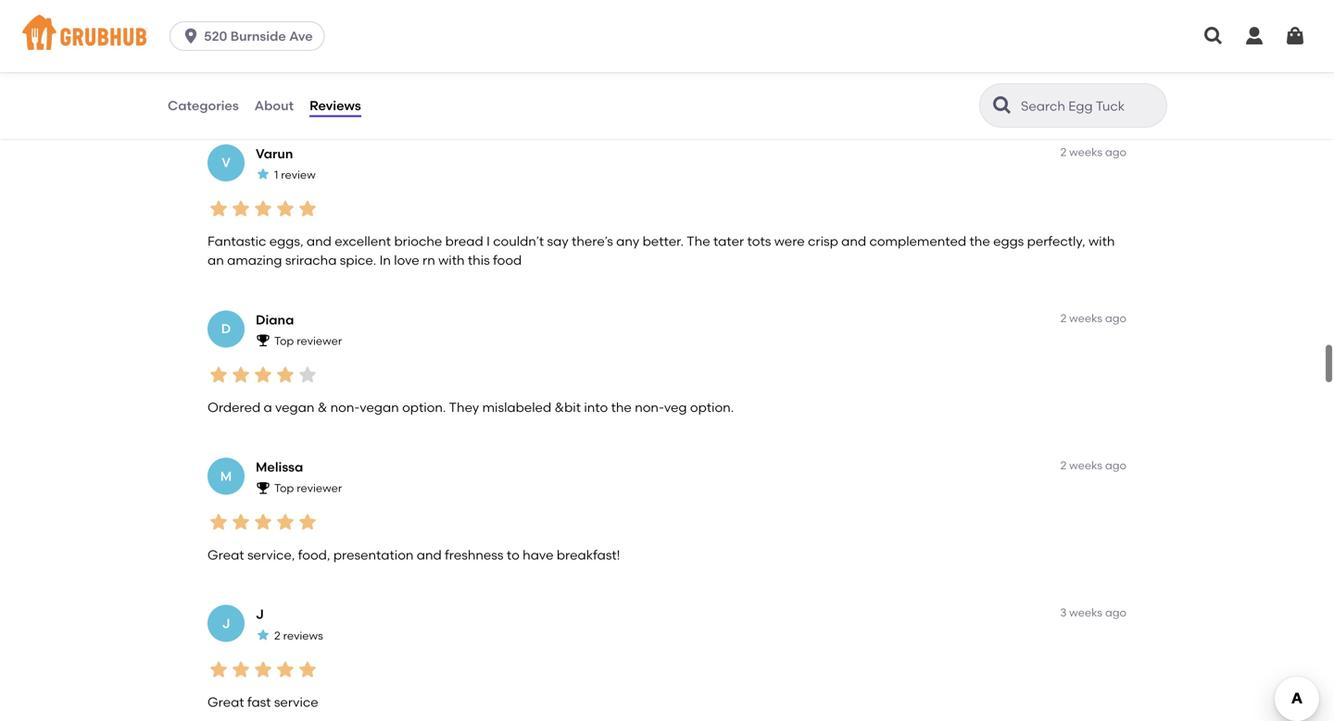 Task type: describe. For each thing, give the bounding box(es) containing it.
2 vegan from the left
[[360, 400, 399, 416]]

1 vegan from the left
[[275, 400, 315, 416]]

fantastic eggs, and excellent brioche bread i couldn't say there's any better. the tater tots were crisp and complemented the eggs perfectly, with an amazing sriracha spice. in love rn with this food
[[208, 234, 1115, 268]]

search icon image
[[992, 95, 1014, 117]]

i
[[487, 234, 490, 250]]

weeks for say
[[1070, 145, 1103, 159]]

spice.
[[340, 253, 376, 268]]

2 for fantastic eggs, and excellent brioche bread i couldn't say there's any better. the tater tots were crisp and complemented the eggs perfectly, with an amazing sriracha spice. in love rn with this food
[[1061, 145, 1067, 159]]

Search Egg Tuck search field
[[1019, 97, 1161, 115]]

1 vertical spatial with
[[438, 253, 465, 268]]

1
[[274, 168, 278, 182]]

ago for breakfast!
[[1105, 459, 1127, 473]]

presentation
[[333, 548, 414, 563]]

0 horizontal spatial j
[[222, 616, 230, 632]]

categories button
[[167, 72, 240, 139]]

2 horizontal spatial and
[[842, 234, 867, 250]]

service
[[274, 695, 318, 711]]

ave
[[289, 28, 313, 44]]

3 2 weeks ago from the top
[[1061, 459, 1127, 473]]

great for great  fast service
[[208, 695, 244, 711]]

tots
[[747, 234, 771, 250]]

ordered a vegan & non-vegan option.  they mislabeled &bit into the non-veg option.
[[208, 400, 734, 416]]

breakfast!
[[557, 548, 620, 563]]

great
[[296, 27, 331, 42]]

2 for ordered a vegan & non-vegan option.  they mislabeled &bit into the non-veg option.
[[1061, 312, 1067, 325]]

egg
[[249, 87, 274, 101]]

reviews button
[[309, 72, 362, 139]]

3
[[1060, 607, 1067, 620]]

great for great service, food, presentation and freshness to have breakfast!
[[208, 548, 244, 563]]

original
[[332, 87, 386, 101]]

ago for say
[[1105, 145, 1127, 159]]

love
[[394, 253, 420, 268]]

perfectly,
[[1027, 234, 1086, 250]]

4 ago from the top
[[1105, 607, 1127, 620]]

ordered
[[208, 400, 261, 416]]

in
[[380, 253, 391, 268]]

2 for great service, food, presentation and freshness to have breakfast!
[[1061, 459, 1067, 473]]

a
[[264, 400, 272, 416]]

svg image inside 520 burnside ave button
[[182, 27, 200, 45]]

complemented
[[870, 234, 967, 250]]

original - royal west
[[332, 87, 466, 101]]

burger
[[208, 27, 250, 42]]

excellent
[[335, 234, 391, 250]]

have
[[523, 548, 554, 563]]

avo egg
[[223, 87, 274, 101]]

1 horizontal spatial and
[[417, 548, 442, 563]]

varun
[[256, 146, 293, 162]]

diana
[[256, 312, 294, 328]]

3 weeks ago
[[1060, 607, 1127, 620]]

bread
[[445, 234, 484, 250]]

1 horizontal spatial j
[[256, 607, 264, 623]]

top reviewer for diana
[[274, 334, 342, 348]]

0 vertical spatial with
[[1089, 234, 1115, 250]]

better.
[[643, 234, 684, 250]]

1 option. from the left
[[402, 400, 446, 416]]

this
[[468, 253, 490, 268]]

fantastic
[[208, 234, 266, 250]]

about
[[255, 98, 294, 113]]

1 vertical spatial the
[[611, 400, 632, 416]]

any
[[616, 234, 640, 250]]

brioche
[[394, 234, 442, 250]]

about button
[[254, 72, 295, 139]]

mikka
[[208, 58, 239, 72]]

1 non- from the left
[[331, 400, 360, 416]]

the inside fantastic eggs, and excellent brioche bread i couldn't say there's any better. the tater tots were crisp and complemented the eggs perfectly, with an amazing sriracha spice. in love rn with this food
[[970, 234, 990, 250]]

reviews
[[310, 98, 361, 113]]

sriracha
[[285, 253, 337, 268]]

avo
[[223, 87, 247, 101]]

there's
[[572, 234, 613, 250]]

2 non- from the left
[[635, 400, 664, 416]]

mikka ordered:
[[208, 58, 287, 72]]

1 horizontal spatial svg image
[[1203, 25, 1225, 47]]

say
[[547, 234, 569, 250]]

m
[[220, 469, 232, 485]]

ordered:
[[241, 58, 287, 72]]

reviewer for melissa
[[297, 482, 342, 495]]

4 weeks from the top
[[1070, 607, 1103, 620]]

2 weeks ago for option.
[[1061, 312, 1127, 325]]

west
[[435, 87, 466, 101]]



Task type: locate. For each thing, give the bounding box(es) containing it.
option. right veg
[[690, 400, 734, 416]]

1 top reviewer from the top
[[274, 334, 342, 348]]

the right into
[[611, 400, 632, 416]]

service,
[[247, 548, 295, 563]]

top for melissa
[[274, 482, 294, 495]]

trophy icon image
[[256, 333, 271, 348], [256, 481, 271, 496]]

vegan
[[275, 400, 315, 416], [360, 400, 399, 416]]

food
[[493, 253, 522, 268]]

vegan right a
[[275, 400, 315, 416]]

non- right &
[[331, 400, 360, 416]]

mislabeled
[[482, 400, 552, 416]]

2 great from the top
[[208, 695, 244, 711]]

and
[[307, 234, 332, 250], [842, 234, 867, 250], [417, 548, 442, 563]]

1 vertical spatial 2 weeks ago
[[1061, 312, 1127, 325]]

1 top from the top
[[274, 334, 294, 348]]

non- right into
[[635, 400, 664, 416]]

svg image
[[1284, 25, 1307, 47]]

reviewer for diana
[[297, 334, 342, 348]]

reviewer down melissa at bottom
[[297, 482, 342, 495]]

j left 2 reviews
[[222, 616, 230, 632]]

2 weeks ago
[[1061, 145, 1127, 159], [1061, 312, 1127, 325], [1061, 459, 1127, 473]]

with
[[1089, 234, 1115, 250], [438, 253, 465, 268]]

food,
[[298, 548, 330, 563]]

reviewer
[[297, 334, 342, 348], [297, 482, 342, 495]]

j down service,
[[256, 607, 264, 623]]

0 vertical spatial trophy icon image
[[256, 333, 271, 348]]

an
[[208, 253, 224, 268]]

0 horizontal spatial with
[[438, 253, 465, 268]]

2 top from the top
[[274, 482, 294, 495]]

v
[[222, 155, 231, 171]]

and up the sriracha
[[307, 234, 332, 250]]

0 horizontal spatial svg image
[[182, 27, 200, 45]]

weeks for breakfast!
[[1070, 459, 1103, 473]]

they
[[449, 400, 479, 416]]

0 vertical spatial top reviewer
[[274, 334, 342, 348]]

1 horizontal spatial option.
[[690, 400, 734, 416]]

melissa
[[256, 460, 303, 475]]

1 vertical spatial great
[[208, 695, 244, 711]]

fast
[[247, 695, 271, 711]]

reviews
[[283, 630, 323, 643]]

0 horizontal spatial option.
[[402, 400, 446, 416]]

trophy icon image for diana
[[256, 333, 271, 348]]

rn
[[423, 253, 435, 268]]

veg
[[664, 400, 687, 416]]

trophy icon image down diana
[[256, 333, 271, 348]]

reviewer up &
[[297, 334, 342, 348]]

weeks
[[1070, 145, 1103, 159], [1070, 312, 1103, 325], [1070, 459, 1103, 473], [1070, 607, 1103, 620]]

ago
[[1105, 145, 1127, 159], [1105, 312, 1127, 325], [1105, 459, 1127, 473], [1105, 607, 1127, 620]]

1 great from the top
[[208, 548, 244, 563]]

review
[[281, 168, 316, 182]]

top reviewer
[[274, 334, 342, 348], [274, 482, 342, 495]]

burger wasn't great
[[208, 27, 331, 42]]

0 horizontal spatial non-
[[331, 400, 360, 416]]

2 weeks ago for tots
[[1061, 145, 1127, 159]]

into
[[584, 400, 608, 416]]

top reviewer down melissa at bottom
[[274, 482, 342, 495]]

great left fast
[[208, 695, 244, 711]]

1 vertical spatial reviewer
[[297, 482, 342, 495]]

the
[[970, 234, 990, 250], [611, 400, 632, 416]]

royal
[[396, 87, 433, 101]]

d
[[221, 321, 231, 337]]

3 ago from the top
[[1105, 459, 1127, 473]]

1 horizontal spatial the
[[970, 234, 990, 250]]

couldn't
[[493, 234, 544, 250]]

the
[[687, 234, 710, 250]]

vegan right &
[[360, 400, 399, 416]]

avo egg button
[[208, 78, 309, 111]]

1 vertical spatial top reviewer
[[274, 482, 342, 495]]

great service, food, presentation and freshness to have breakfast!
[[208, 548, 620, 563]]

1 horizontal spatial non-
[[635, 400, 664, 416]]

1 review
[[274, 168, 316, 182]]

eggs,
[[269, 234, 304, 250]]

520 burnside ave
[[204, 28, 313, 44]]

great left service,
[[208, 548, 244, 563]]

trophy icon image down melissa at bottom
[[256, 481, 271, 496]]

2 ago from the top
[[1105, 312, 1127, 325]]

star icon image
[[256, 167, 271, 182], [208, 198, 230, 220], [230, 198, 252, 220], [252, 198, 274, 220], [274, 198, 297, 220], [297, 198, 319, 220], [208, 364, 230, 386], [230, 364, 252, 386], [252, 364, 274, 386], [274, 364, 297, 386], [297, 364, 319, 386], [208, 512, 230, 534], [230, 512, 252, 534], [252, 512, 274, 534], [274, 512, 297, 534], [297, 512, 319, 534], [256, 628, 271, 643], [208, 659, 230, 681], [230, 659, 252, 681], [252, 659, 274, 681], [274, 659, 297, 681], [297, 659, 319, 681]]

3 weeks from the top
[[1070, 459, 1103, 473]]

burnside
[[230, 28, 286, 44]]

2 horizontal spatial svg image
[[1244, 25, 1266, 47]]

ago for mislabeled
[[1105, 312, 1127, 325]]

with right rn
[[438, 253, 465, 268]]

with right perfectly,
[[1089, 234, 1115, 250]]

1 2 weeks ago from the top
[[1061, 145, 1127, 159]]

top reviewer for melissa
[[274, 482, 342, 495]]

amazing
[[227, 253, 282, 268]]

1 trophy icon image from the top
[[256, 333, 271, 348]]

2
[[1061, 145, 1067, 159], [1061, 312, 1067, 325], [1061, 459, 1067, 473], [274, 630, 281, 643]]

to
[[507, 548, 520, 563]]

2 reviewer from the top
[[297, 482, 342, 495]]

1 reviewer from the top
[[297, 334, 342, 348]]

and right crisp
[[842, 234, 867, 250]]

0 vertical spatial reviewer
[[297, 334, 342, 348]]

&
[[318, 400, 327, 416]]

0 vertical spatial the
[[970, 234, 990, 250]]

categories
[[168, 98, 239, 113]]

0 vertical spatial top
[[274, 334, 294, 348]]

2 2 weeks ago from the top
[[1061, 312, 1127, 325]]

top down diana
[[274, 334, 294, 348]]

great  fast service
[[208, 695, 318, 711]]

2 top reviewer from the top
[[274, 482, 342, 495]]

1 weeks from the top
[[1070, 145, 1103, 159]]

top down melissa at bottom
[[274, 482, 294, 495]]

0 vertical spatial great
[[208, 548, 244, 563]]

crisp
[[808, 234, 839, 250]]

0 vertical spatial 2 weeks ago
[[1061, 145, 1127, 159]]

the left eggs
[[970, 234, 990, 250]]

trophy icon image for melissa
[[256, 481, 271, 496]]

wasn't
[[253, 27, 293, 42]]

1 horizontal spatial with
[[1089, 234, 1115, 250]]

eggs
[[994, 234, 1024, 250]]

0 horizontal spatial the
[[611, 400, 632, 416]]

top reviewer down diana
[[274, 334, 342, 348]]

non-
[[331, 400, 360, 416], [635, 400, 664, 416]]

top for diana
[[274, 334, 294, 348]]

2 reviews
[[274, 630, 323, 643]]

main navigation navigation
[[0, 0, 1335, 72]]

and left freshness
[[417, 548, 442, 563]]

top
[[274, 334, 294, 348], [274, 482, 294, 495]]

2 option. from the left
[[690, 400, 734, 416]]

1 vertical spatial top
[[274, 482, 294, 495]]

tater
[[714, 234, 744, 250]]

&bit
[[555, 400, 581, 416]]

weeks for mislabeled
[[1070, 312, 1103, 325]]

2 weeks from the top
[[1070, 312, 1103, 325]]

2 trophy icon image from the top
[[256, 481, 271, 496]]

-
[[389, 87, 394, 101]]

520
[[204, 28, 227, 44]]

great
[[208, 548, 244, 563], [208, 695, 244, 711]]

were
[[774, 234, 805, 250]]

freshness
[[445, 548, 504, 563]]

1 ago from the top
[[1105, 145, 1127, 159]]

svg image
[[1203, 25, 1225, 47], [1244, 25, 1266, 47], [182, 27, 200, 45]]

2 vertical spatial 2 weeks ago
[[1061, 459, 1127, 473]]

plus icon image
[[282, 89, 293, 100]]

520 burnside ave button
[[170, 21, 332, 51]]

0 horizontal spatial vegan
[[275, 400, 315, 416]]

0 horizontal spatial and
[[307, 234, 332, 250]]

1 horizontal spatial vegan
[[360, 400, 399, 416]]

option. left they in the left bottom of the page
[[402, 400, 446, 416]]

1 vertical spatial trophy icon image
[[256, 481, 271, 496]]

j
[[256, 607, 264, 623], [222, 616, 230, 632]]

original - royal west button
[[316, 78, 500, 111]]



Task type: vqa. For each thing, say whether or not it's contained in the screenshot.


